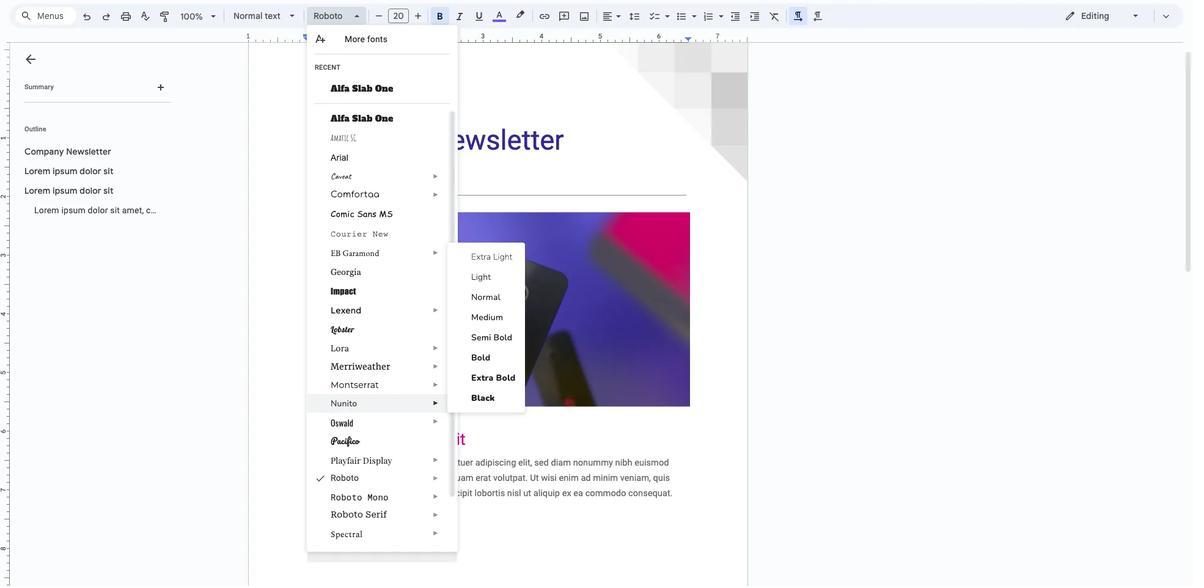 Task type: locate. For each thing, give the bounding box(es) containing it.
bold
[[494, 332, 513, 344], [472, 352, 491, 364], [496, 372, 516, 384]]

normal up medium
[[472, 292, 501, 303]]

0 vertical spatial dolor
[[80, 166, 101, 177]]

arial
[[331, 153, 349, 163]]

10 ► from the top
[[433, 457, 439, 464]]

sit left amet,
[[110, 205, 120, 215]]

eb garamond
[[331, 248, 379, 259]]

alfa down recent in the top left of the page
[[331, 83, 350, 95]]

sans
[[357, 208, 377, 220]]

1 lorem ipsum dolor sit from the top
[[24, 166, 114, 177]]

11 ► from the top
[[433, 475, 439, 482]]

1 horizontal spatial normal
[[472, 292, 501, 303]]

extra up black
[[472, 372, 494, 384]]

Zoom text field
[[177, 8, 207, 25]]

2 vertical spatial bold
[[496, 372, 516, 384]]

0 vertical spatial normal
[[234, 10, 263, 21]]

text
[[265, 10, 281, 21]]

slab
[[352, 83, 373, 95], [352, 113, 373, 125]]

Font size field
[[388, 9, 414, 24]]

0 vertical spatial slab
[[352, 83, 373, 95]]

caveat
[[331, 171, 351, 182]]

0 vertical spatial one
[[375, 83, 394, 95]]

0 vertical spatial lorem ipsum dolor sit
[[24, 166, 114, 177]]

serif
[[366, 510, 387, 520]]

newsletter
[[66, 146, 111, 157]]

semi bold
[[472, 332, 513, 344]]

playfair
[[331, 455, 361, 467]]

normal text
[[234, 10, 281, 21]]

extra
[[472, 251, 491, 263], [472, 372, 494, 384]]

menu
[[448, 243, 526, 413]]

bold down semi bold
[[496, 372, 516, 384]]

► for roboto mono
[[433, 494, 439, 500]]

impact
[[331, 286, 356, 297]]

7 ► from the top
[[433, 382, 439, 388]]

2 vertical spatial sit
[[110, 205, 120, 215]]

oswald
[[331, 416, 354, 429]]

1 vertical spatial normal
[[472, 292, 501, 303]]

1 vertical spatial alfa slab one
[[331, 113, 394, 125]]

0 vertical spatial alfa slab one
[[331, 83, 394, 95]]

sit
[[103, 166, 114, 177], [103, 185, 114, 196], [110, 205, 120, 215]]

summary heading
[[24, 83, 54, 92]]

roboto
[[314, 10, 343, 21], [331, 473, 359, 483], [331, 492, 362, 503], [331, 510, 363, 520]]

alfa slab one down recent menu item
[[331, 83, 394, 95]]

► for merriweather
[[433, 363, 439, 370]]

normal for normal text
[[234, 10, 263, 21]]

lora
[[331, 343, 349, 354]]

ipsum
[[53, 166, 78, 177], [53, 185, 78, 196], [61, 205, 86, 215]]

extra up medium
[[472, 251, 491, 263]]

2 vertical spatial dolor
[[88, 205, 108, 215]]

menu containing extra light
[[448, 243, 526, 413]]

ms
[[379, 208, 393, 220]]

consectetuer
[[146, 205, 197, 215]]

► for comfortaa
[[433, 191, 439, 198]]

alfa up amatic
[[331, 113, 350, 125]]

► for caveat
[[433, 173, 439, 180]]

9 ► from the top
[[433, 418, 439, 425]]

top margin image
[[0, 35, 9, 83]]

company
[[24, 146, 64, 157]]

normal for normal
[[472, 292, 501, 303]]

comfortaa
[[331, 190, 380, 199]]

0 vertical spatial light
[[493, 251, 513, 263]]

mono
[[368, 492, 389, 503]]

styles list. normal text selected. option
[[234, 7, 283, 24]]

►
[[433, 173, 439, 180], [433, 191, 439, 198], [433, 250, 439, 256], [433, 307, 439, 314], [433, 345, 439, 352], [433, 363, 439, 370], [433, 382, 439, 388], [433, 400, 439, 407], [433, 418, 439, 425], [433, 457, 439, 464], [433, 475, 439, 482], [433, 494, 439, 500], [433, 512, 439, 519], [433, 530, 439, 537]]

fonts
[[367, 34, 388, 44]]

roboto up recent in the top left of the page
[[314, 10, 343, 21]]

roboto inside option
[[314, 10, 343, 21]]

sit down newsletter at the top
[[103, 166, 114, 177]]

1 vertical spatial light
[[472, 272, 491, 283]]

2 vertical spatial ipsum
[[61, 205, 86, 215]]

normal up 1
[[234, 10, 263, 21]]

Font size text field
[[389, 9, 409, 23]]

4 ► from the top
[[433, 307, 439, 314]]

slab down recent menu item
[[352, 83, 373, 95]]

alfa slab one
[[331, 83, 394, 95], [331, 113, 394, 125]]

normal inside option
[[234, 10, 263, 21]]

editing button
[[1057, 7, 1149, 25]]

eb
[[331, 248, 341, 259]]

insert image image
[[578, 7, 592, 24]]

1 vertical spatial bold
[[472, 352, 491, 364]]

1 vertical spatial alfa
[[331, 113, 350, 125]]

1 vertical spatial one
[[375, 113, 394, 125]]

sit up the lorem ipsum dolor sit amet, consectetuer adipiscing elit!
[[103, 185, 114, 196]]

dolor
[[80, 166, 101, 177], [80, 185, 101, 196], [88, 205, 108, 215]]

mode and view toolbar
[[1056, 4, 1177, 28]]

2 alfa from the top
[[331, 113, 350, 125]]

2 ► from the top
[[433, 191, 439, 198]]

georgia
[[331, 267, 361, 277]]

1 vertical spatial ipsum
[[53, 185, 78, 196]]

lorem ipsum dolor sit amet, consectetuer adipiscing elit!
[[34, 205, 256, 215]]

Zoom field
[[176, 7, 221, 26]]

0 vertical spatial extra
[[472, 251, 491, 263]]

alfa
[[331, 83, 350, 95], [331, 113, 350, 125]]

2 extra from the top
[[472, 372, 494, 384]]

0 vertical spatial bold
[[494, 332, 513, 344]]

recent menu item
[[315, 63, 428, 75]]

2 alfa slab one from the top
[[331, 113, 394, 125]]

lorem ipsum dolor sit
[[24, 166, 114, 177], [24, 185, 114, 196]]

roboto down playfair
[[331, 473, 359, 483]]

14 ► from the top
[[433, 530, 439, 537]]

spectral
[[331, 528, 363, 541]]

company newsletter
[[24, 146, 111, 157]]

1 ► from the top
[[433, 173, 439, 180]]

2 lorem ipsum dolor sit from the top
[[24, 185, 114, 196]]

► for spectral
[[433, 530, 439, 537]]

► for playfair display
[[433, 457, 439, 464]]

right margin image
[[686, 33, 747, 42]]

bold down semi
[[472, 352, 491, 364]]

► for eb garamond
[[433, 250, 439, 256]]

1 extra from the top
[[472, 251, 491, 263]]

2 vertical spatial lorem
[[34, 205, 59, 215]]

extra for extra bold
[[472, 372, 494, 384]]

merriweather
[[331, 361, 391, 372]]

one
[[375, 83, 394, 95], [375, 113, 394, 125]]

12 ► from the top
[[433, 494, 439, 500]]

roboto for font list. roboto selected. option
[[314, 10, 343, 21]]

13 ► from the top
[[433, 512, 439, 519]]

semi
[[472, 332, 491, 344]]

summary
[[24, 83, 54, 91]]

► for oswald
[[433, 418, 439, 425]]

1 vertical spatial lorem ipsum dolor sit
[[24, 185, 114, 196]]

main toolbar
[[76, 0, 828, 311]]

bold right semi
[[494, 332, 513, 344]]

playfair display
[[331, 455, 393, 467]]

3 ► from the top
[[433, 250, 439, 256]]

0 horizontal spatial normal
[[234, 10, 263, 21]]

1 vertical spatial extra
[[472, 372, 494, 384]]

0 vertical spatial alfa
[[331, 83, 350, 95]]

normal
[[234, 10, 263, 21], [472, 292, 501, 303]]

new
[[373, 229, 389, 239]]

lorem
[[24, 166, 51, 177], [24, 185, 51, 196], [34, 205, 59, 215]]

roboto up spectral
[[331, 510, 363, 520]]

1 alfa from the top
[[331, 83, 350, 95]]

alfa slab one up sc
[[331, 113, 394, 125]]

5 ► from the top
[[433, 345, 439, 352]]

slab up sc
[[352, 113, 373, 125]]

document outline element
[[10, 43, 256, 587]]

1 vertical spatial slab
[[352, 113, 373, 125]]

light
[[493, 251, 513, 263], [472, 272, 491, 283]]

roboto up roboto serif
[[331, 492, 362, 503]]

6 ► from the top
[[433, 363, 439, 370]]

editing
[[1082, 10, 1110, 21]]

bulleted list menu image
[[689, 8, 697, 12]]



Task type: vqa. For each thing, say whether or not it's contained in the screenshot.
Company
yes



Task type: describe. For each thing, give the bounding box(es) containing it.
pacifico menu
[[307, 25, 458, 563]]

outline heading
[[10, 125, 176, 142]]

sc
[[351, 133, 356, 143]]

► for roboto serif
[[433, 512, 439, 519]]

line & paragraph spacing image
[[628, 7, 642, 24]]

0 vertical spatial ipsum
[[53, 166, 78, 177]]

left margin image
[[249, 33, 311, 42]]

numbered list menu image
[[716, 8, 724, 12]]

1 vertical spatial dolor
[[80, 185, 101, 196]]

extra for extra light
[[472, 251, 491, 263]]

display
[[363, 455, 393, 467]]

garamond
[[343, 248, 379, 259]]

comic sans ms
[[331, 208, 393, 220]]

lobster
[[331, 324, 355, 335]]

1
[[246, 32, 250, 40]]

roboto for roboto serif
[[331, 510, 363, 520]]

amet,
[[122, 205, 144, 215]]

bold for semi bold
[[494, 332, 513, 344]]

► for montserrat
[[433, 382, 439, 388]]

0 vertical spatial lorem
[[24, 166, 51, 177]]

outline
[[24, 125, 46, 133]]

more fonts
[[345, 34, 388, 44]]

adipiscing
[[200, 205, 240, 215]]

1 horizontal spatial light
[[493, 251, 513, 263]]

more
[[345, 34, 365, 44]]

► for lexend
[[433, 307, 439, 314]]

bold for extra bold
[[496, 372, 516, 384]]

roboto mono
[[331, 492, 389, 503]]

2 one from the top
[[375, 113, 394, 125]]

medium
[[472, 312, 503, 324]]

extra light
[[472, 251, 513, 263]]

1 one from the top
[[375, 83, 394, 95]]

roboto serif
[[331, 510, 387, 520]]

nunito
[[331, 398, 357, 410]]

extra bold
[[472, 372, 516, 384]]

2 slab from the top
[[352, 113, 373, 125]]

roboto for roboto mono
[[331, 492, 362, 503]]

montserrat
[[331, 380, 379, 391]]

► for lora
[[433, 345, 439, 352]]

amatic
[[331, 133, 349, 143]]

font list. roboto selected. option
[[314, 7, 347, 24]]

8 ► from the top
[[433, 400, 439, 407]]

courier new
[[331, 229, 389, 239]]

text color image
[[493, 7, 506, 22]]

recent
[[315, 64, 341, 72]]

courier
[[331, 229, 368, 239]]

0 vertical spatial sit
[[103, 166, 114, 177]]

1 vertical spatial sit
[[103, 185, 114, 196]]

highlight color image
[[514, 7, 527, 22]]

1 alfa slab one from the top
[[331, 83, 394, 95]]

1 slab from the top
[[352, 83, 373, 95]]

pacifico application
[[0, 0, 1194, 587]]

black
[[472, 393, 495, 404]]

lexend
[[331, 305, 362, 316]]

comic
[[331, 208, 355, 220]]

menu inside the pacifico application
[[448, 243, 526, 413]]

checklist menu image
[[662, 8, 670, 12]]

pacifico
[[331, 434, 359, 448]]

1 vertical spatial lorem
[[24, 185, 51, 196]]

Menus field
[[15, 7, 76, 24]]

amatic sc
[[331, 133, 356, 143]]

0 horizontal spatial light
[[472, 272, 491, 283]]

elit!
[[242, 205, 256, 215]]



